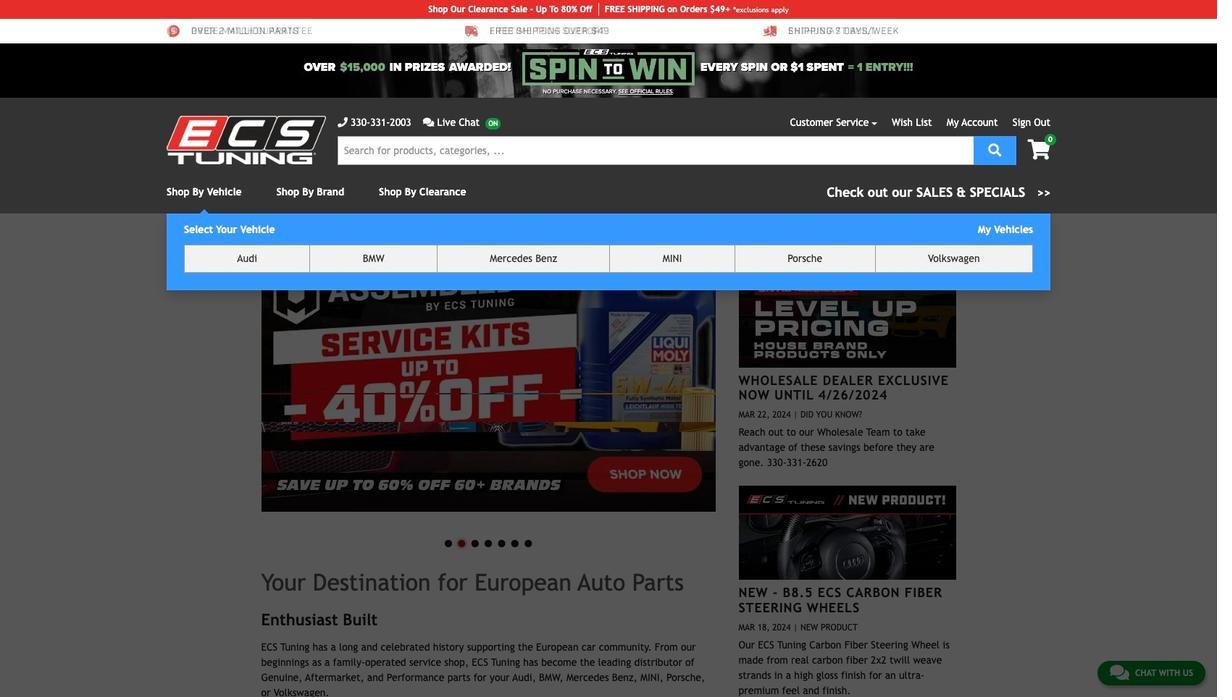 Task type: locate. For each thing, give the bounding box(es) containing it.
generic - abe image
[[261, 249, 716, 512]]

comments image
[[423, 117, 434, 128]]

new - b8.5 ecs carbon fiber steering wheels image
[[739, 486, 956, 581]]

phone image
[[338, 117, 348, 128]]



Task type: describe. For each thing, give the bounding box(es) containing it.
shopping cart image
[[1028, 140, 1051, 160]]

ecs tuning image
[[167, 116, 326, 164]]

Search text field
[[338, 136, 974, 165]]

ecs tuning 'spin to win' contest logo image
[[522, 49, 695, 85]]

search image
[[989, 143, 1002, 156]]

wholesale dealer exclusive now until 4/26/2024 image
[[739, 274, 956, 368]]



Task type: vqa. For each thing, say whether or not it's contained in the screenshot.
ECS Tuning image
yes



